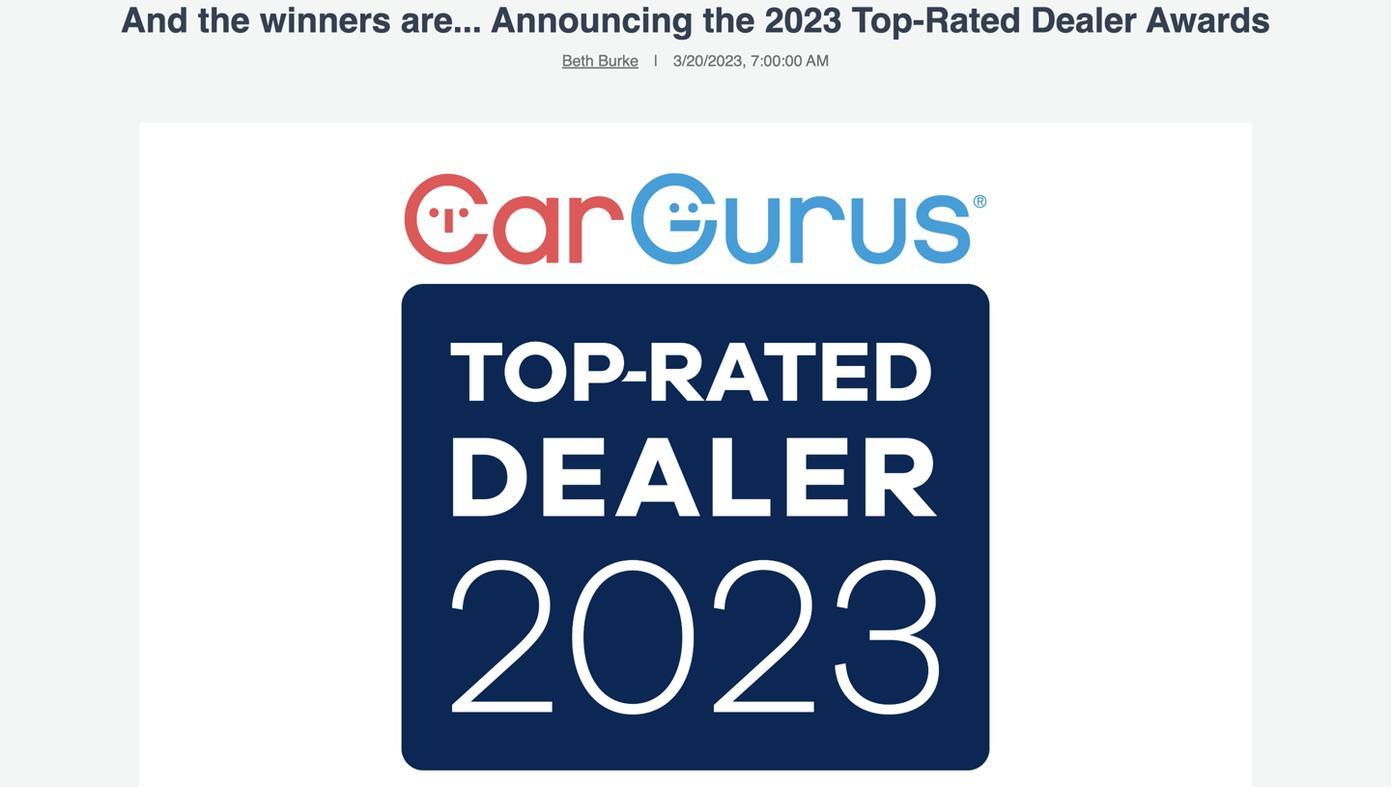 Task type: describe. For each thing, give the bounding box(es) containing it.
1 the from the left
[[198, 0, 250, 41]]

dealer
[[1031, 0, 1137, 41]]

are...
[[401, 0, 482, 41]]

beth
[[562, 52, 594, 70]]

rated
[[925, 0, 1021, 41]]

announcing
[[491, 0, 693, 41]]

2023
[[765, 0, 842, 41]]

and the winners are... announcing the 2023 top-rated dealer awards
[[121, 0, 1271, 41]]

and
[[121, 0, 188, 41]]

3/20/2023,
[[674, 52, 747, 70]]

am
[[806, 52, 829, 70]]



Task type: locate. For each thing, give the bounding box(es) containing it.
the right and
[[198, 0, 250, 41]]

beth burke
[[562, 52, 639, 70]]

top-
[[852, 0, 925, 41]]

the up 3/20/2023,
[[703, 0, 755, 41]]

the
[[198, 0, 250, 41], [703, 0, 755, 41]]

3/20/2023, 7:00:00 am
[[674, 52, 829, 70]]

|
[[654, 52, 658, 70]]

0 horizontal spatial the
[[198, 0, 250, 41]]

burke
[[598, 52, 639, 70]]

7:00:00
[[751, 52, 802, 70]]

awards
[[1146, 0, 1271, 41]]

2 the from the left
[[703, 0, 755, 41]]

winners
[[260, 0, 391, 41]]

1 horizontal spatial the
[[703, 0, 755, 41]]



Task type: vqa. For each thing, say whether or not it's contained in the screenshot.
WATCH: Navigate on the Road sessions now available to stream on demand
no



